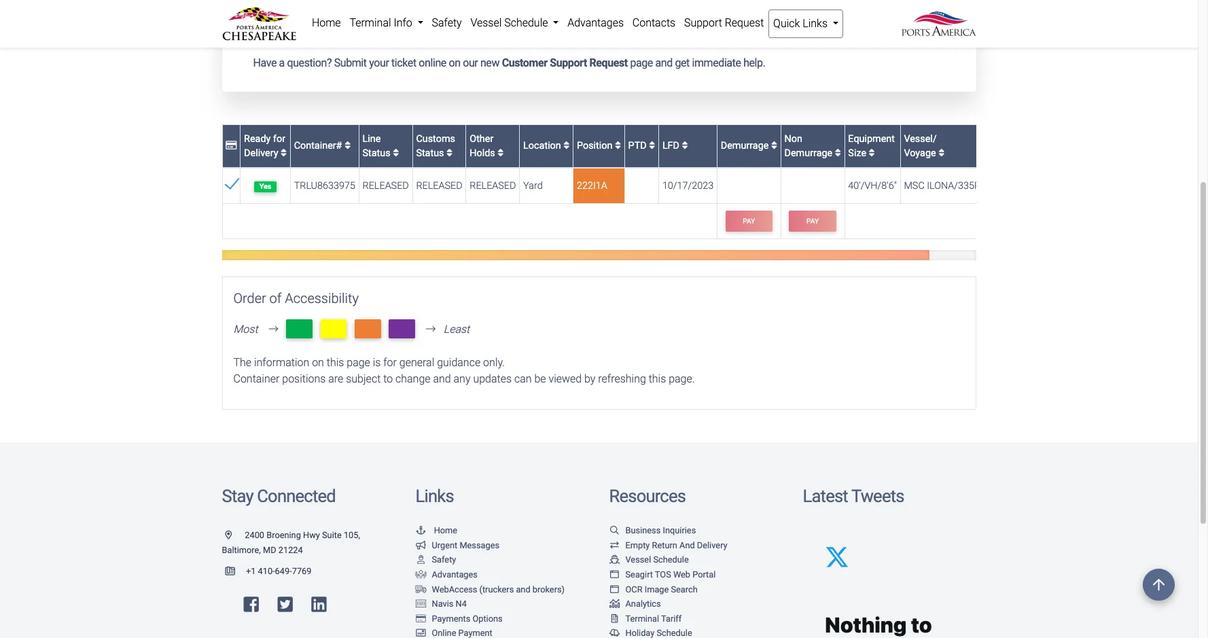 Task type: vqa. For each thing, say whether or not it's contained in the screenshot.
SECURED
no



Task type: locate. For each thing, give the bounding box(es) containing it.
sort image
[[345, 141, 351, 151], [564, 141, 570, 151], [615, 141, 621, 151], [393, 148, 399, 158], [498, 148, 504, 158]]

help.
[[744, 56, 766, 69]]

released down holds
[[470, 180, 516, 192]]

1 mt from the left
[[292, 321, 307, 337]]

baltimore,
[[222, 545, 261, 555]]

1 horizontal spatial vessel schedule
[[626, 555, 689, 565]]

search
[[671, 584, 698, 595]]

1 horizontal spatial links
[[803, 17, 828, 30]]

sort image left lfd
[[649, 141, 655, 151]]

status inside line status
[[363, 148, 391, 159]]

sort image inside position link
[[615, 141, 621, 151]]

and left brokers)
[[516, 584, 531, 595]]

vessel inside vessel schedule link
[[471, 16, 502, 29]]

vessel schedule link up have a question? submit your ticket online on our new customer support request page and get immediate help.
[[466, 10, 563, 37]]

1 released from the left
[[363, 180, 409, 192]]

truck container image
[[416, 586, 427, 594]]

0 horizontal spatial for
[[273, 133, 286, 144]]

support
[[684, 16, 722, 29], [550, 56, 587, 69]]

0 horizontal spatial released
[[363, 180, 409, 192]]

safety link right bill
[[428, 10, 466, 37]]

0 horizontal spatial delivery
[[244, 148, 278, 159]]

0 horizontal spatial container
[[233, 373, 280, 386]]

support right the customer
[[550, 56, 587, 69]]

terminal left info
[[350, 16, 391, 29]]

home link up "question?"
[[308, 10, 345, 37]]

1 vertical spatial and
[[433, 373, 451, 386]]

1 horizontal spatial terminal
[[626, 614, 659, 624]]

1 horizontal spatial demurrage
[[785, 148, 833, 159]]

brokers)
[[533, 584, 565, 595]]

1 horizontal spatial credit card image
[[416, 615, 427, 624]]

lfd
[[663, 140, 682, 152]]

sort image left customs status
[[393, 148, 399, 158]]

request up help.
[[725, 16, 764, 29]]

map marker alt image
[[225, 532, 243, 540]]

status down the line
[[363, 148, 391, 159]]

sort image left the line
[[345, 141, 351, 151]]

anchor image
[[416, 527, 427, 536]]

1 vertical spatial request
[[590, 56, 628, 69]]

to left 50
[[630, 38, 638, 48]]

1 vertical spatial safety
[[432, 555, 456, 565]]

mt left long arrow right image
[[394, 321, 410, 337]]

home link up urgent
[[416, 526, 458, 536]]

0 horizontal spatial status
[[363, 148, 391, 159]]

1 vertical spatial page
[[347, 357, 370, 369]]

on left the our
[[449, 56, 461, 69]]

1 horizontal spatial on
[[449, 56, 461, 69]]

vessel up new
[[471, 16, 502, 29]]

for inside the information on this page is for general guidance only. container positions are subject to change and any updates can be viewed by refreshing this page.
[[384, 357, 397, 369]]

immediate
[[692, 56, 741, 69]]

to right subject
[[383, 373, 393, 386]]

21224
[[279, 545, 303, 555]]

home link for terminal info link
[[308, 10, 345, 37]]

least
[[444, 323, 470, 336]]

advantages up the limit
[[568, 16, 624, 29]]

business inquiries
[[626, 526, 696, 536]]

sort image for container#
[[345, 141, 351, 151]]

vessel schedule up seagirt tos web portal link
[[626, 555, 689, 565]]

terminal for terminal info
[[350, 16, 391, 29]]

ready for delivery
[[244, 133, 286, 159]]

lading
[[440, 7, 472, 20]]

support inside 'link'
[[684, 16, 722, 29]]

advantages link up the limit
[[563, 10, 628, 37]]

container down the on the left of the page
[[233, 373, 280, 386]]

1 horizontal spatial status
[[416, 148, 444, 159]]

home up "question?"
[[312, 16, 341, 29]]

released down customs status
[[416, 180, 463, 192]]

1 vertical spatial advantages
[[432, 570, 478, 580]]

0 vertical spatial request
[[725, 16, 764, 29]]

1 horizontal spatial page
[[630, 56, 653, 69]]

vessel schedule up have a question? submit your ticket online on our new customer support request page and get immediate help.
[[471, 16, 551, 29]]

3 mt from the left
[[360, 321, 376, 337]]

advantages link up webaccess
[[416, 570, 478, 580]]

2 status from the left
[[416, 148, 444, 159]]

7769
[[292, 567, 312, 577]]

0 vertical spatial vessel schedule link
[[466, 10, 563, 37]]

0 vertical spatial home
[[312, 16, 341, 29]]

1 vertical spatial on
[[312, 357, 324, 369]]

other holds
[[470, 133, 498, 159]]

1 horizontal spatial home
[[434, 526, 458, 536]]

this up are
[[327, 357, 344, 369]]

0 vertical spatial advantages
[[568, 16, 624, 29]]

home up urgent
[[434, 526, 458, 536]]

safety down urgent
[[432, 555, 456, 565]]

page
[[630, 56, 653, 69], [347, 357, 370, 369]]

2 released from the left
[[416, 180, 463, 192]]

page down 50
[[630, 56, 653, 69]]

1 vertical spatial safety link
[[416, 555, 456, 565]]

equipment
[[849, 133, 895, 144]]

hand receiving image
[[416, 571, 427, 580]]

1 vertical spatial this
[[649, 373, 666, 386]]

mt down accessibility
[[326, 321, 342, 337]]

the information on this page is for general guidance only. container positions are subject to change and any updates can be viewed by refreshing this page.
[[233, 357, 695, 386]]

container storage image
[[416, 600, 427, 609]]

information
[[254, 357, 309, 369]]

user hard hat image
[[416, 556, 427, 565]]

0 vertical spatial safety link
[[428, 10, 466, 37]]

advantages up webaccess
[[432, 570, 478, 580]]

safety link
[[428, 10, 466, 37], [416, 555, 456, 565]]

sort image left the ptd
[[615, 141, 621, 151]]

demurrage left non
[[721, 140, 771, 152]]

and left any at left
[[433, 373, 451, 386]]

0 horizontal spatial advantages
[[432, 570, 478, 580]]

status for customs
[[416, 148, 444, 159]]

sort image
[[649, 141, 655, 151], [682, 141, 688, 151], [771, 141, 778, 151], [281, 148, 287, 158], [447, 148, 453, 158], [835, 148, 841, 158], [869, 148, 875, 158], [939, 148, 945, 158]]

vessel down the empty
[[626, 555, 651, 565]]

0 vertical spatial this
[[327, 357, 344, 369]]

safety link for terminal info link
[[428, 10, 466, 37]]

vessel schedule link up the seagirt
[[609, 555, 689, 565]]

equipment size
[[849, 133, 895, 159]]

0 vertical spatial links
[[803, 17, 828, 30]]

0 vertical spatial support
[[684, 16, 722, 29]]

delivery right and
[[697, 540, 728, 550]]

web
[[674, 570, 691, 580]]

vessel schedule
[[471, 16, 551, 29], [626, 555, 689, 565]]

links right quick
[[803, 17, 828, 30]]

1 horizontal spatial for
[[384, 357, 397, 369]]

safety right bill
[[432, 16, 462, 29]]

new
[[481, 56, 500, 69]]

hwy
[[303, 530, 320, 541]]

1 vertical spatial terminal
[[626, 614, 659, 624]]

1 horizontal spatial home link
[[416, 526, 458, 536]]

safety link down urgent
[[416, 555, 456, 565]]

quick links link
[[769, 10, 844, 38]]

0 vertical spatial safety
[[432, 16, 462, 29]]

0 vertical spatial schedule
[[505, 16, 548, 29]]

empty
[[626, 540, 650, 550]]

to
[[630, 38, 638, 48], [383, 373, 393, 386]]

stay connected
[[222, 486, 336, 507]]

online
[[419, 56, 447, 69]]

by
[[585, 373, 596, 386]]

vessel schedule link
[[466, 10, 563, 37], [609, 555, 689, 565]]

analytics image
[[609, 600, 620, 609]]

0 horizontal spatial to
[[383, 373, 393, 386]]

safety
[[432, 16, 462, 29], [432, 555, 456, 565]]

line
[[363, 133, 381, 144]]

vessel
[[471, 16, 502, 29], [626, 555, 651, 565]]

0 vertical spatial page
[[630, 56, 653, 69]]

0 horizontal spatial this
[[327, 357, 344, 369]]

this
[[327, 357, 344, 369], [649, 373, 666, 386]]

mt right long arrow right icon
[[292, 321, 307, 337]]

status inside customs status
[[416, 148, 444, 159]]

ilona/335r
[[927, 180, 981, 192]]

links up anchor 'icon'
[[416, 486, 454, 507]]

urgent messages link
[[416, 540, 500, 550]]

0 vertical spatial for
[[273, 133, 286, 144]]

latest tweets
[[803, 486, 905, 507]]

sort image inside location link
[[564, 141, 570, 151]]

10/17/2023
[[663, 180, 714, 192]]

schedule
[[505, 16, 548, 29], [654, 555, 689, 565]]

have
[[253, 56, 277, 69]]

0 vertical spatial credit card image
[[226, 141, 237, 151]]

voyage
[[904, 148, 936, 159]]

+1 410-649-7769
[[246, 567, 312, 577]]

schedule up the customer
[[505, 16, 548, 29]]

0 horizontal spatial schedule
[[505, 16, 548, 29]]

demurrage down non
[[785, 148, 833, 159]]

credit card image left ready
[[226, 141, 237, 151]]

terminal down analytics at the bottom of the page
[[626, 614, 659, 624]]

1 horizontal spatial advantages link
[[563, 10, 628, 37]]

+1
[[246, 567, 256, 577]]

1 horizontal spatial support
[[684, 16, 722, 29]]

msc
[[904, 180, 925, 192]]

on up positions
[[312, 357, 324, 369]]

support request
[[684, 16, 764, 29]]

40'/vh/8'6"
[[849, 180, 897, 192]]

1 vertical spatial credit card image
[[416, 615, 427, 624]]

0 horizontal spatial home link
[[308, 10, 345, 37]]

0 horizontal spatial page
[[347, 357, 370, 369]]

sort image inside container# link
[[345, 141, 351, 151]]

1 horizontal spatial this
[[649, 373, 666, 386]]

request down the limit
[[590, 56, 628, 69]]

0 horizontal spatial demurrage
[[721, 140, 771, 152]]

delivery down ready
[[244, 148, 278, 159]]

0 vertical spatial on
[[449, 56, 461, 69]]

1 vertical spatial home
[[434, 526, 458, 536]]

home
[[312, 16, 341, 29], [434, 526, 458, 536]]

limit
[[609, 38, 628, 48]]

1 horizontal spatial to
[[630, 38, 638, 48]]

lfd link
[[663, 140, 688, 152]]

1 vertical spatial to
[[383, 373, 393, 386]]

bullhorn image
[[416, 542, 427, 550]]

1 vertical spatial for
[[384, 357, 397, 369]]

and left get
[[656, 56, 673, 69]]

2 horizontal spatial released
[[470, 180, 516, 192]]

sort image for position
[[615, 141, 621, 151]]

for right ready
[[273, 133, 286, 144]]

resources
[[609, 486, 686, 507]]

page up subject
[[347, 357, 370, 369]]

1 horizontal spatial and
[[516, 584, 531, 595]]

0 horizontal spatial vessel
[[471, 16, 502, 29]]

credit card image up credit card front icon
[[416, 615, 427, 624]]

ocr image search
[[626, 584, 698, 595]]

2400
[[245, 530, 264, 541]]

1 horizontal spatial vessel schedule link
[[609, 555, 689, 565]]

1 vertical spatial home link
[[416, 526, 458, 536]]

0 vertical spatial to
[[630, 38, 638, 48]]

tos
[[655, 570, 671, 580]]

released down line status on the left of the page
[[363, 180, 409, 192]]

quick links
[[774, 17, 831, 30]]

1 vertical spatial vessel
[[626, 555, 651, 565]]

0 horizontal spatial vessel schedule
[[471, 16, 551, 29]]

sort image up '10/17/2023'
[[682, 141, 688, 151]]

2 horizontal spatial and
[[656, 56, 673, 69]]

advantages
[[568, 16, 624, 29], [432, 570, 478, 580]]

container left number on the left top of page
[[288, 7, 334, 20]]

change
[[396, 373, 431, 386]]

container inside the information on this page is for general guidance only. container positions are subject to change and any updates can be viewed by refreshing this page.
[[233, 373, 280, 386]]

mt up is
[[360, 321, 376, 337]]

0 vertical spatial advantages link
[[563, 10, 628, 37]]

credit card image
[[226, 141, 237, 151], [416, 615, 427, 624]]

and inside the information on this page is for general guidance only. container positions are subject to change and any updates can be viewed by refreshing this page.
[[433, 373, 451, 386]]

line status
[[363, 133, 393, 159]]

1 horizontal spatial released
[[416, 180, 463, 192]]

0 horizontal spatial on
[[312, 357, 324, 369]]

0 vertical spatial and
[[656, 56, 673, 69]]

1 vertical spatial delivery
[[697, 540, 728, 550]]

1 status from the left
[[363, 148, 391, 159]]

and
[[656, 56, 673, 69], [433, 373, 451, 386], [516, 584, 531, 595]]

1 vertical spatial schedule
[[654, 555, 689, 565]]

long arrow right image
[[421, 324, 441, 335]]

for right is
[[384, 357, 397, 369]]

sort image left position at the top of page
[[564, 141, 570, 151]]

3 released from the left
[[470, 180, 516, 192]]

1 vertical spatial container
[[233, 373, 280, 386]]

0 horizontal spatial and
[[433, 373, 451, 386]]

0 horizontal spatial vessel schedule link
[[466, 10, 563, 37]]

exchange image
[[609, 542, 620, 550]]

schedule up seagirt tos web portal
[[654, 555, 689, 565]]

0 vertical spatial home link
[[308, 10, 345, 37]]

0 horizontal spatial terminal
[[350, 16, 391, 29]]

1 vertical spatial vessel schedule link
[[609, 555, 689, 565]]

sort image left non
[[771, 141, 778, 151]]

payments
[[432, 614, 471, 624]]

1 horizontal spatial request
[[725, 16, 764, 29]]

0 vertical spatial terminal
[[350, 16, 391, 29]]

on inside the information on this page is for general guidance only. container positions are subject to change and any updates can be viewed by refreshing this page.
[[312, 357, 324, 369]]

is
[[373, 357, 381, 369]]

terminal
[[350, 16, 391, 29], [626, 614, 659, 624]]

0 horizontal spatial links
[[416, 486, 454, 507]]

support up immediate
[[684, 16, 722, 29]]

mt
[[292, 321, 307, 337], [326, 321, 342, 337], [360, 321, 376, 337], [394, 321, 410, 337]]

0 horizontal spatial home
[[312, 16, 341, 29]]

analytics
[[626, 599, 661, 609]]

sort image down equipment on the top of the page
[[869, 148, 875, 158]]

get
[[675, 56, 690, 69]]

empty return and delivery link
[[609, 540, 728, 550]]

0 horizontal spatial request
[[590, 56, 628, 69]]

1 vertical spatial vessel schedule
[[626, 555, 689, 565]]

1 vertical spatial advantages link
[[416, 570, 478, 580]]

2 vertical spatial and
[[516, 584, 531, 595]]

0 vertical spatial delivery
[[244, 148, 278, 159]]

1 vertical spatial links
[[416, 486, 454, 507]]

0 vertical spatial vessel
[[471, 16, 502, 29]]

facebook square image
[[244, 596, 259, 614]]

sort image right voyage
[[939, 148, 945, 158]]

webaccess (truckers and brokers) link
[[416, 584, 565, 595]]

status down customs
[[416, 148, 444, 159]]

1 horizontal spatial container
[[288, 7, 334, 20]]

ticket
[[392, 56, 417, 69]]

0 horizontal spatial support
[[550, 56, 587, 69]]

this left page. at the right bottom of page
[[649, 373, 666, 386]]

on
[[449, 56, 461, 69], [312, 357, 324, 369]]



Task type: describe. For each thing, give the bounding box(es) containing it.
urgent messages
[[432, 540, 500, 550]]

tariff
[[661, 614, 682, 624]]

position link
[[577, 140, 621, 152]]

2 safety from the top
[[432, 555, 456, 565]]

sort image down customs
[[447, 148, 453, 158]]

file invoice image
[[609, 615, 620, 624]]

tweets
[[852, 486, 905, 507]]

0 horizontal spatial advantages link
[[416, 570, 478, 580]]

2400 broening hwy suite 105, baltimore, md 21224
[[222, 530, 360, 555]]

inquiries
[[663, 526, 696, 536]]

ocr
[[626, 584, 643, 595]]

demurrage link
[[721, 140, 778, 152]]

question?
[[287, 56, 332, 69]]

the
[[233, 357, 252, 369]]

are
[[328, 373, 344, 386]]

222i1a
[[577, 180, 608, 192]]

seagirt tos web portal
[[626, 570, 716, 580]]

bill of lading
[[410, 7, 472, 20]]

seagirt
[[626, 570, 653, 580]]

sort image for location
[[564, 141, 570, 151]]

long arrow right image
[[263, 324, 284, 335]]

general
[[400, 357, 435, 369]]

most
[[233, 323, 258, 336]]

info
[[394, 16, 412, 29]]

1 horizontal spatial advantages
[[568, 16, 624, 29]]

terminal for terminal tariff
[[626, 614, 659, 624]]

business
[[626, 526, 661, 536]]

vessel/ voyage
[[904, 133, 939, 159]]

phone office image
[[225, 568, 246, 577]]

only.
[[483, 357, 505, 369]]

sort image left container#
[[281, 148, 287, 158]]

browser image
[[609, 586, 620, 594]]

50
[[640, 38, 650, 48]]

non
[[785, 133, 803, 144]]

sort image inside lfd link
[[682, 141, 688, 151]]

for inside ready for delivery
[[273, 133, 286, 144]]

image
[[645, 584, 669, 595]]

n4
[[456, 599, 467, 609]]

terminal tariff link
[[609, 614, 682, 624]]

contacts
[[633, 16, 676, 29]]

subject
[[346, 373, 381, 386]]

number
[[337, 7, 375, 20]]

non demurrage
[[785, 133, 835, 159]]

terminal info link
[[345, 10, 428, 37]]

to inside the information on this page is for general guidance only. container positions are subject to change and any updates can be viewed by refreshing this page.
[[383, 373, 393, 386]]

(truckers
[[480, 584, 514, 595]]

0 vertical spatial vessel schedule
[[471, 16, 551, 29]]

portal
[[693, 570, 716, 580]]

container#
[[294, 140, 345, 152]]

yes
[[259, 182, 272, 191]]

of
[[270, 290, 282, 306]]

guidance
[[437, 357, 481, 369]]

yard
[[523, 180, 543, 192]]

webaccess
[[432, 584, 477, 595]]

terminal tariff
[[626, 614, 682, 624]]

return
[[652, 540, 678, 550]]

any
[[454, 373, 471, 386]]

order
[[233, 290, 266, 306]]

container# link
[[294, 140, 351, 152]]

linkedin image
[[312, 596, 327, 614]]

4 mt from the left
[[394, 321, 410, 337]]

1 safety from the top
[[432, 16, 462, 29]]

0 horizontal spatial credit card image
[[226, 141, 237, 151]]

2 mt from the left
[[326, 321, 342, 337]]

search image
[[609, 527, 620, 536]]

of
[[427, 7, 437, 20]]

container number
[[288, 7, 375, 20]]

limit to 50
[[609, 38, 650, 48]]

safety link for the urgent messages link on the bottom left of the page
[[416, 555, 456, 565]]

go to top image
[[1143, 569, 1175, 601]]

home link for the urgent messages link on the bottom left of the page
[[416, 526, 458, 536]]

trlu8633975
[[294, 180, 355, 192]]

ocr image search link
[[609, 584, 698, 595]]

browser image
[[609, 571, 620, 580]]

ship image
[[609, 556, 620, 565]]

ready
[[244, 133, 271, 144]]

sort image inside ptd link
[[649, 141, 655, 151]]

support request link
[[680, 10, 769, 37]]

sort image inside demurrage link
[[771, 141, 778, 151]]

payments options
[[432, 614, 503, 624]]

1 horizontal spatial delivery
[[697, 540, 728, 550]]

649-
[[275, 567, 292, 577]]

sort image right holds
[[498, 148, 504, 158]]

positions
[[282, 373, 326, 386]]

credit card front image
[[416, 630, 427, 638]]

options
[[473, 614, 503, 624]]

a
[[279, 56, 285, 69]]

order of accessibility
[[233, 290, 359, 306]]

bells image
[[609, 630, 620, 638]]

sort image left size
[[835, 148, 841, 158]]

vessel/
[[904, 133, 937, 144]]

page inside the information on this page is for general guidance only. container positions are subject to change and any updates can be viewed by refreshing this page.
[[347, 357, 370, 369]]

business inquiries link
[[609, 526, 696, 536]]

empty return and delivery
[[626, 540, 728, 550]]

refreshing
[[598, 373, 646, 386]]

latest
[[803, 486, 848, 507]]

GCXU5347485 text field
[[609, 6, 819, 29]]

1 horizontal spatial schedule
[[654, 555, 689, 565]]

0 vertical spatial container
[[288, 7, 334, 20]]

status for line
[[363, 148, 391, 159]]

1 horizontal spatial vessel
[[626, 555, 651, 565]]

twitter square image
[[278, 596, 293, 614]]

credit card image inside "payments options" link
[[416, 615, 427, 624]]

customer
[[502, 56, 548, 69]]

delivery inside ready for delivery
[[244, 148, 278, 159]]

terminal info
[[350, 16, 415, 29]]

+1 410-649-7769 link
[[222, 567, 312, 577]]

navis
[[432, 599, 454, 609]]

payments options link
[[416, 614, 503, 624]]

accessibility
[[285, 290, 359, 306]]

connected
[[257, 486, 336, 507]]

urgent
[[432, 540, 458, 550]]

quick
[[774, 17, 800, 30]]

demurrage inside "non demurrage"
[[785, 148, 833, 159]]

can
[[515, 373, 532, 386]]

position
[[577, 140, 615, 152]]

ptd
[[629, 140, 649, 152]]

suite
[[322, 530, 342, 541]]

1 vertical spatial support
[[550, 56, 587, 69]]

request inside 'link'
[[725, 16, 764, 29]]

customs
[[416, 133, 455, 144]]



